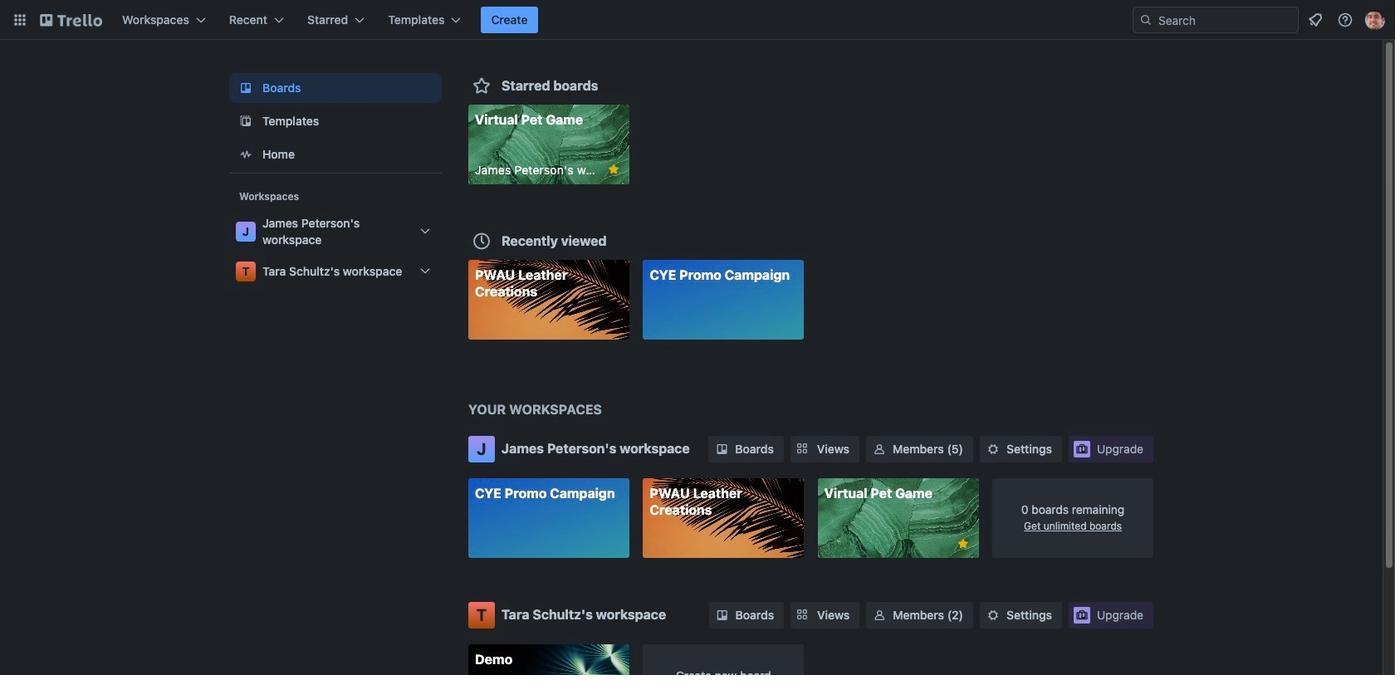 Task type: locate. For each thing, give the bounding box(es) containing it.
sm image
[[714, 441, 730, 458], [871, 441, 888, 458], [714, 607, 731, 623]]

board image
[[236, 78, 256, 98]]

click to unstar this board. it will be removed from your starred list. image
[[606, 162, 621, 177]]

0 notifications image
[[1306, 10, 1325, 30]]

template board image
[[236, 111, 256, 131]]

sm image
[[985, 441, 1002, 458], [871, 607, 888, 623], [985, 607, 1002, 623]]

back to home image
[[40, 7, 102, 33]]

search image
[[1139, 13, 1153, 27]]



Task type: vqa. For each thing, say whether or not it's contained in the screenshot.
2nd sm image from the bottom
yes



Task type: describe. For each thing, give the bounding box(es) containing it.
james peterson (jamespeterson93) image
[[1365, 10, 1385, 30]]

home image
[[236, 145, 256, 164]]

Search field
[[1133, 7, 1299, 33]]

open information menu image
[[1337, 12, 1354, 28]]

primary element
[[0, 0, 1395, 40]]



